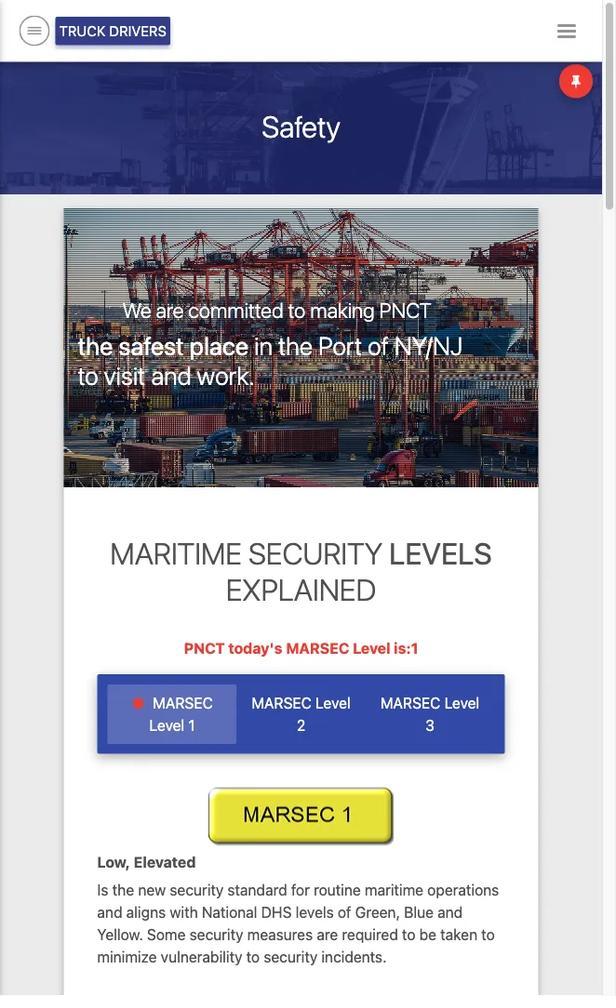 Task type: vqa. For each thing, say whether or not it's contained in the screenshot.
Customer for Customer Service Manager
no



Task type: locate. For each thing, give the bounding box(es) containing it.
maritime security levels explained
[[110, 536, 492, 607]]

are
[[156, 298, 184, 322], [317, 926, 338, 944]]

1 vertical spatial security
[[190, 926, 243, 944]]

1 horizontal spatial are
[[317, 926, 338, 944]]

maritime
[[110, 536, 242, 572]]

2 vertical spatial security
[[264, 949, 318, 966]]

marsec level 1
[[149, 695, 213, 735]]

levels
[[389, 536, 492, 572], [296, 904, 334, 922]]

blue
[[404, 904, 434, 922]]

taken
[[440, 926, 478, 944]]

vulnerability
[[161, 949, 242, 966]]

marsec level 2 link
[[237, 685, 366, 745]]

the inside in the port of ny/nj to visit and work.
[[278, 330, 313, 360]]

new
[[138, 882, 166, 899]]

today's
[[228, 640, 282, 658]]

are up incidents.
[[317, 926, 338, 944]]

the for to
[[278, 330, 313, 360]]

the right in
[[278, 330, 313, 360]]

marsec inside marsec level 2
[[252, 695, 312, 713]]

level inside marsec level 2
[[316, 695, 351, 713]]

pnct
[[379, 298, 432, 322], [184, 640, 225, 658]]

green,
[[355, 904, 400, 922]]

level for marsec level 1
[[149, 717, 184, 735]]

national
[[202, 904, 257, 922]]

marsec inside marsec level 1
[[153, 695, 213, 713]]

0 horizontal spatial pnct
[[184, 640, 225, 658]]

to
[[288, 298, 306, 322], [78, 361, 98, 391], [402, 926, 416, 944], [481, 926, 495, 944], [246, 949, 260, 966]]

1 vertical spatial of
[[338, 904, 351, 922]]

0 horizontal spatial of
[[338, 904, 351, 922]]

of
[[368, 330, 389, 360], [338, 904, 351, 922]]

1 vertical spatial are
[[317, 926, 338, 944]]

2
[[297, 717, 305, 735]]

to left the visit
[[78, 361, 98, 391]]

marsec level 3
[[381, 695, 480, 735]]

marsec for marsec level 2
[[252, 695, 312, 713]]

of right port
[[368, 330, 389, 360]]

level
[[353, 640, 390, 658], [316, 695, 351, 713], [444, 695, 480, 713], [149, 717, 184, 735]]

1
[[188, 717, 195, 735]]

and up taken
[[438, 904, 463, 922]]

to left be
[[402, 926, 416, 944]]

and down is
[[97, 904, 122, 922]]

are inside is the new security standard for routine maritime operations and aligns with national dhs levels of green, blue and yellow. some security measures are required to be taken to minimize vulnerability to security incidents.
[[317, 926, 338, 944]]

to left 'making'
[[288, 298, 306, 322]]

to right taken
[[481, 926, 495, 944]]

in the port of ny/nj to visit and work.
[[78, 330, 463, 391]]

0 horizontal spatial levels
[[296, 904, 334, 922]]

the inside is the new security standard for routine maritime operations and aligns with national dhs levels of green, blue and yellow. some security measures are required to be taken to minimize vulnerability to security incidents.
[[112, 882, 134, 899]]

low,
[[97, 854, 130, 872]]

of inside is the new security standard for routine maritime operations and aligns with national dhs levels of green, blue and yellow. some security measures are required to be taken to minimize vulnerability to security incidents.
[[338, 904, 351, 922]]

the right is
[[112, 882, 134, 899]]

1 horizontal spatial and
[[151, 361, 192, 391]]

0 vertical spatial levels
[[389, 536, 492, 572]]

0 horizontal spatial and
[[97, 904, 122, 922]]

marsec level 1 link
[[108, 685, 237, 745]]

1 horizontal spatial of
[[368, 330, 389, 360]]

level inside marsec level 3
[[444, 695, 480, 713]]

are right we
[[156, 298, 184, 322]]

1 vertical spatial levels
[[296, 904, 334, 922]]

1 vertical spatial pnct
[[184, 640, 225, 658]]

security up with on the left bottom
[[170, 882, 224, 899]]

0 vertical spatial are
[[156, 298, 184, 322]]

maritime
[[365, 882, 424, 899]]

marsec up 2
[[252, 695, 312, 713]]

explained
[[226, 572, 376, 607]]

marsec inside marsec level 3
[[381, 695, 441, 713]]

security down national
[[190, 926, 243, 944]]

1 horizontal spatial levels
[[389, 536, 492, 572]]

1 horizontal spatial pnct
[[379, 298, 432, 322]]

of down the routine
[[338, 904, 351, 922]]

pnct left today's
[[184, 640, 225, 658]]

pnct up 'ny/nj'
[[379, 298, 432, 322]]

level inside marsec level 1
[[149, 717, 184, 735]]

marsec up 3
[[381, 695, 441, 713]]

tab list containing marsec level 1
[[97, 675, 505, 754]]

security down measures
[[264, 949, 318, 966]]

0 vertical spatial of
[[368, 330, 389, 360]]

marsec up 1
[[153, 695, 213, 713]]

drivers
[[109, 23, 166, 39]]

marsec level 3 link
[[366, 685, 495, 745]]

truck drivers
[[59, 23, 166, 39]]

and down the safest place
[[151, 361, 192, 391]]

marsec
[[286, 640, 349, 658], [153, 695, 213, 713], [252, 695, 312, 713], [381, 695, 441, 713]]

and
[[151, 361, 192, 391], [97, 904, 122, 922], [438, 904, 463, 922]]

safety
[[262, 109, 340, 144]]

security
[[170, 882, 224, 899], [190, 926, 243, 944], [264, 949, 318, 966]]

tab list
[[97, 675, 505, 754]]

of inside in the port of ny/nj to visit and work.
[[368, 330, 389, 360]]

safest
[[119, 330, 184, 360]]

the
[[78, 330, 113, 360], [278, 330, 313, 360], [112, 882, 134, 899]]

port
[[318, 330, 362, 360]]

aligns
[[126, 904, 166, 922]]

we
[[122, 298, 151, 322]]



Task type: describe. For each thing, give the bounding box(es) containing it.
with
[[170, 904, 198, 922]]

some
[[147, 926, 186, 944]]

ny/nj
[[394, 330, 463, 360]]

we are committed to making pnct
[[122, 298, 432, 322]]

marsec for marsec level 3
[[381, 695, 441, 713]]

pnct today's marsec level is:1
[[184, 640, 418, 658]]

levels inside maritime security levels explained
[[389, 536, 492, 572]]

is
[[97, 882, 108, 899]]

0 vertical spatial pnct
[[379, 298, 432, 322]]

dhs
[[261, 904, 292, 922]]

0 horizontal spatial are
[[156, 298, 184, 322]]

making
[[310, 298, 375, 322]]

security
[[248, 536, 383, 572]]

3
[[426, 717, 435, 735]]

operations
[[427, 882, 499, 899]]

for
[[291, 882, 310, 899]]

level for marsec level 3
[[444, 695, 480, 713]]

committed
[[188, 298, 284, 322]]

measures
[[247, 926, 313, 944]]

the for for
[[112, 882, 134, 899]]

elevated
[[134, 854, 196, 872]]

standard
[[228, 882, 287, 899]]

2 horizontal spatial and
[[438, 904, 463, 922]]

marsec down explained
[[286, 640, 349, 658]]

truck drivers link
[[55, 17, 170, 45]]

to down measures
[[246, 949, 260, 966]]

marsec level 2
[[252, 695, 351, 735]]

incidents.
[[321, 949, 387, 966]]

work.
[[197, 361, 254, 391]]

place
[[190, 330, 249, 360]]

in
[[254, 330, 273, 360]]

routine
[[314, 882, 361, 899]]

0 vertical spatial security
[[170, 882, 224, 899]]

minimize
[[97, 949, 157, 966]]

low, elevated
[[97, 854, 196, 872]]

be
[[419, 926, 437, 944]]

the safest place
[[78, 330, 249, 360]]

yellow.
[[97, 926, 143, 944]]

is:1
[[394, 640, 418, 658]]

required
[[342, 926, 398, 944]]

levels inside is the new security standard for routine maritime operations and aligns with national dhs levels of green, blue and yellow. some security measures are required to be taken to minimize vulnerability to security incidents.
[[296, 904, 334, 922]]

and inside in the port of ny/nj to visit and work.
[[151, 361, 192, 391]]

marsec for marsec level 1
[[153, 695, 213, 713]]

to inside in the port of ny/nj to visit and work.
[[78, 361, 98, 391]]

the up the visit
[[78, 330, 113, 360]]

is the new security standard for routine maritime operations and aligns with national dhs levels of green, blue and yellow. some security measures are required to be taken to minimize vulnerability to security incidents.
[[97, 882, 499, 966]]

truck
[[59, 23, 106, 39]]

level for marsec level 2
[[316, 695, 351, 713]]

visit
[[104, 361, 145, 391]]



